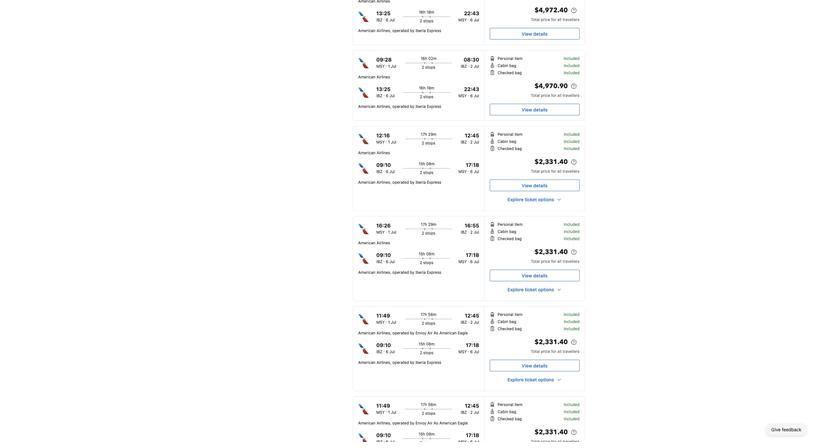 Task type: locate. For each thing, give the bounding box(es) containing it.
0 vertical spatial 13:25
[[376, 10, 391, 16]]

09:28 msy . 1 jul
[[376, 57, 396, 69]]

details for 11:49
[[533, 363, 548, 369]]

checked bag
[[498, 70, 522, 75], [498, 146, 522, 151], [498, 237, 522, 241], [498, 327, 522, 332], [498, 417, 522, 422]]

1 included from the top
[[564, 56, 580, 61]]

4 08m from the top
[[426, 432, 435, 437]]

travellers for 09:28
[[563, 93, 580, 98]]

0 vertical spatial 18m
[[427, 10, 434, 15]]

0 vertical spatial american airlines, operated by envoy air as american eagle
[[358, 331, 468, 336]]

12:45 ibz . 2 jul
[[461, 133, 479, 145], [461, 313, 479, 325], [461, 403, 479, 415]]

jul inside 08:30 ibz . 2 jul
[[474, 64, 479, 69]]

1 ticket from the top
[[525, 197, 537, 203]]

2 vertical spatial explore ticket options button
[[490, 375, 580, 386]]

1 vertical spatial 17h 56m
[[421, 403, 436, 408]]

17h 29m for 16:55
[[421, 222, 436, 227]]

2 vertical spatial explore ticket options
[[508, 377, 554, 383]]

29m for 16:55
[[428, 222, 436, 227]]

total price for all travellers for 11:49
[[531, 350, 580, 354]]

1 item from the top
[[515, 56, 523, 61]]

15h
[[419, 162, 425, 167], [419, 252, 425, 257], [419, 342, 425, 347], [419, 432, 425, 437]]

item
[[515, 56, 523, 61], [515, 132, 523, 137], [515, 222, 523, 227], [515, 313, 523, 317], [515, 403, 523, 408]]

17h 29m for 12:45
[[421, 132, 436, 137]]

3 explore from the top
[[508, 377, 524, 383]]

$2,331.40 region for 12:16
[[490, 157, 580, 169]]

1 vertical spatial options
[[538, 287, 554, 293]]

0 vertical spatial 12:45
[[465, 133, 479, 139]]

3 $2,331.40 from the top
[[535, 338, 568, 347]]

travellers
[[563, 17, 580, 22], [563, 93, 580, 98], [563, 169, 580, 174], [563, 259, 580, 264], [563, 350, 580, 354]]

2 15h from the top
[[419, 252, 425, 257]]

09:10 for 12:16
[[376, 162, 391, 168]]

1 17h from the top
[[421, 132, 427, 137]]

0 vertical spatial as
[[434, 331, 438, 336]]

for for 09:28
[[551, 93, 556, 98]]

3 17:18 msy . 6 jul from the top
[[458, 343, 479, 355]]

56m
[[428, 313, 436, 317], [428, 403, 436, 408]]

08m for view details button associated with 16:26
[[426, 252, 435, 257]]

2 56m from the top
[[428, 403, 436, 408]]

checked
[[498, 70, 514, 75], [498, 146, 514, 151], [498, 237, 514, 241], [498, 327, 514, 332], [498, 417, 514, 422]]

0 vertical spatial 11:49
[[376, 313, 390, 319]]

13:25
[[376, 10, 391, 16], [376, 86, 391, 92]]

airlines down 16:26 msy . 1 jul
[[377, 241, 390, 246]]

2 29m from the top
[[428, 222, 436, 227]]

5 all from the top
[[557, 350, 562, 354]]

eagle
[[458, 331, 468, 336], [458, 421, 468, 426]]

09:10 ibz . 6 jul for 12:16
[[376, 162, 395, 174]]

16h 18m
[[419, 10, 434, 15], [419, 86, 434, 91]]

travellers for 12:16
[[563, 169, 580, 174]]

explore ticket options for 16:26
[[508, 287, 554, 293]]

1 vertical spatial air
[[428, 421, 433, 426]]

all for 11:49
[[557, 350, 562, 354]]

4 travellers from the top
[[563, 259, 580, 264]]

travellers for 16:26
[[563, 259, 580, 264]]

1 $2,331.40 from the top
[[535, 158, 568, 167]]

0 vertical spatial 29m
[[428, 132, 436, 137]]

$2,331.40 for 16:26
[[535, 248, 568, 257]]

details for 16:26
[[533, 273, 548, 279]]

1 vertical spatial explore ticket options button
[[490, 284, 580, 296]]

$2,331.40
[[535, 158, 568, 167], [535, 248, 568, 257], [535, 338, 568, 347], [535, 428, 568, 437]]

1 vertical spatial 17h 29m
[[421, 222, 436, 227]]

5 express from the top
[[427, 361, 441, 365]]

0 vertical spatial 22:43
[[464, 10, 479, 16]]

2 vertical spatial ticket
[[525, 377, 537, 383]]

2 by from the top
[[410, 104, 414, 109]]

0 vertical spatial american airlines
[[358, 75, 390, 80]]

total price for all travellers for 12:16
[[531, 169, 580, 174]]

5 view from the top
[[522, 363, 532, 369]]

4 15h 08m from the top
[[419, 432, 435, 437]]

options
[[538, 197, 554, 203], [538, 287, 554, 293], [538, 377, 554, 383]]

0 vertical spatial explore
[[508, 197, 524, 203]]

0 vertical spatial 17h 29m
[[421, 132, 436, 137]]

2 vertical spatial 12:45 ibz . 2 jul
[[461, 403, 479, 415]]

1 for from the top
[[551, 17, 556, 22]]

explore
[[508, 197, 524, 203], [508, 287, 524, 293], [508, 377, 524, 383]]

5 included from the top
[[564, 139, 580, 144]]

view
[[522, 31, 532, 37], [522, 107, 532, 112], [522, 183, 532, 188], [522, 273, 532, 279], [522, 363, 532, 369]]

total for 11:49
[[531, 350, 540, 354]]

1 1 from the top
[[388, 64, 390, 69]]

price for 16:26
[[541, 259, 550, 264]]

personal
[[498, 56, 513, 61], [498, 132, 513, 137], [498, 222, 513, 227], [498, 313, 513, 317], [498, 403, 513, 408]]

2 17h 29m from the top
[[421, 222, 436, 227]]

2 vertical spatial airlines
[[377, 241, 390, 246]]

3 item from the top
[[515, 222, 523, 227]]

all for 12:16
[[557, 169, 562, 174]]

2 17h 56m from the top
[[421, 403, 436, 408]]

4 view details from the top
[[522, 273, 548, 279]]

cabin for view details button for 12:16
[[498, 139, 508, 144]]

1 explore ticket options button from the top
[[490, 194, 580, 206]]

1 vertical spatial 17:18 msy . 6 jul
[[458, 253, 479, 265]]

3 details from the top
[[533, 183, 548, 188]]

stops
[[423, 19, 433, 23], [425, 65, 435, 70], [423, 94, 433, 99], [425, 141, 435, 146], [423, 170, 433, 175], [425, 231, 435, 236], [423, 261, 433, 266], [425, 321, 435, 326], [423, 351, 433, 356], [425, 412, 435, 416]]

american
[[358, 28, 375, 33], [358, 75, 375, 80], [358, 104, 375, 109], [358, 151, 375, 155], [358, 180, 375, 185], [358, 241, 375, 246], [358, 270, 375, 275], [358, 331, 375, 336], [439, 331, 457, 336], [358, 361, 375, 365], [358, 421, 375, 426], [439, 421, 457, 426]]

for
[[551, 17, 556, 22], [551, 93, 556, 98], [551, 169, 556, 174], [551, 259, 556, 264], [551, 350, 556, 354]]

1 view details from the top
[[522, 31, 548, 37]]

. inside 16:55 ibz . 2 jul
[[468, 229, 469, 234]]

express
[[427, 28, 441, 33], [427, 104, 441, 109], [427, 180, 441, 185], [427, 270, 441, 275], [427, 361, 441, 365]]

12:45 ibz . 2 jul for 11:49 view details button
[[461, 313, 479, 325]]

0 vertical spatial ticket
[[525, 197, 537, 203]]

1 vertical spatial 12:45
[[465, 313, 479, 319]]

5 price from the top
[[541, 350, 550, 354]]

22:43
[[464, 10, 479, 16], [464, 86, 479, 92]]

1 vertical spatial eagle
[[458, 421, 468, 426]]

0 vertical spatial 13:25 ibz . 6 jul
[[376, 10, 395, 22]]

4 cabin bag from the top
[[498, 320, 516, 325]]

17h
[[421, 132, 427, 137], [421, 222, 427, 227], [421, 313, 427, 317], [421, 403, 427, 408]]

iberia for 12:16
[[416, 180, 426, 185]]

0 vertical spatial explore ticket options button
[[490, 194, 580, 206]]

09:28
[[376, 57, 392, 63]]

2 12:45 ibz . 2 jul from the top
[[461, 313, 479, 325]]

15h 08m
[[419, 162, 435, 167], [419, 252, 435, 257], [419, 342, 435, 347], [419, 432, 435, 437]]

2 view details from the top
[[522, 107, 548, 112]]

total
[[531, 17, 540, 22], [531, 93, 540, 98], [531, 169, 540, 174], [531, 259, 540, 264], [531, 350, 540, 354]]

air
[[428, 331, 433, 336], [428, 421, 433, 426]]

3 cabin bag from the top
[[498, 229, 516, 234]]

2 vertical spatial 17:18 msy . 6 jul
[[458, 343, 479, 355]]

explore ticket options
[[508, 197, 554, 203], [508, 287, 554, 293], [508, 377, 554, 383]]

16:26
[[376, 223, 391, 229]]

envoy
[[416, 331, 426, 336], [416, 421, 426, 426]]

1 vertical spatial 13:25 ibz . 6 jul
[[376, 86, 395, 98]]

explore ticket options for 11:49
[[508, 377, 554, 383]]

15h for view details button associated with 16:26
[[419, 252, 425, 257]]

18m
[[427, 10, 434, 15], [427, 86, 434, 91]]

0 vertical spatial options
[[538, 197, 554, 203]]

1 vertical spatial 09:10 ibz . 6 jul
[[376, 253, 395, 265]]

3 view details button from the top
[[490, 180, 580, 192]]

1 vertical spatial 16h 18m
[[419, 86, 434, 91]]

explore ticket options button
[[490, 194, 580, 206], [490, 284, 580, 296], [490, 375, 580, 386]]

0 vertical spatial airlines
[[377, 75, 390, 80]]

2
[[420, 19, 422, 23], [470, 64, 473, 69], [422, 65, 424, 70], [420, 94, 422, 99], [470, 140, 473, 145], [422, 141, 424, 146], [420, 170, 422, 175], [470, 230, 473, 235], [422, 231, 424, 236], [420, 261, 422, 266], [470, 320, 473, 325], [422, 321, 424, 326], [420, 351, 422, 356], [470, 411, 473, 415], [422, 412, 424, 416]]

3 cabin from the top
[[498, 229, 508, 234]]

2 total from the top
[[531, 93, 540, 98]]

6 airlines, from the top
[[377, 361, 391, 365]]

0 vertical spatial 17:18 msy . 6 jul
[[458, 162, 479, 174]]

2 air from the top
[[428, 421, 433, 426]]

2 inside 08:30 ibz . 2 jul
[[470, 64, 473, 69]]

american airlines, operated by envoy air as american eagle
[[358, 331, 468, 336], [358, 421, 468, 426]]

give feedback
[[771, 427, 801, 433]]

$4,972.40
[[535, 6, 568, 15]]

included
[[564, 56, 580, 61], [564, 63, 580, 68], [564, 70, 580, 75], [564, 132, 580, 137], [564, 139, 580, 144], [564, 146, 580, 151], [564, 222, 580, 227], [564, 229, 580, 234], [564, 237, 580, 241], [564, 313, 580, 317], [564, 320, 580, 325], [564, 327, 580, 332], [564, 403, 580, 408], [564, 410, 580, 415], [564, 417, 580, 422]]

13:25 ibz . 6 jul
[[376, 10, 395, 22], [376, 86, 395, 98]]

1
[[388, 64, 390, 69], [388, 140, 390, 145], [388, 230, 390, 235], [388, 320, 390, 325], [388, 411, 390, 415]]

7 operated from the top
[[392, 421, 409, 426]]

airlines down 12:16 msy . 1 jul
[[377, 151, 390, 155]]

0 vertical spatial 56m
[[428, 313, 436, 317]]

airlines,
[[377, 28, 391, 33], [377, 104, 391, 109], [377, 180, 391, 185], [377, 270, 391, 275], [377, 331, 391, 336], [377, 361, 391, 365], [377, 421, 391, 426]]

08m
[[426, 162, 435, 167], [426, 252, 435, 257], [426, 342, 435, 347], [426, 432, 435, 437]]

. inside 09:28 msy . 1 jul
[[386, 63, 387, 68]]

2 american airlines from the top
[[358, 151, 390, 155]]

cabin
[[498, 63, 508, 68], [498, 139, 508, 144], [498, 229, 508, 234], [498, 320, 508, 325], [498, 410, 508, 415]]

ibz
[[376, 18, 383, 22], [461, 64, 467, 69], [376, 93, 383, 98], [461, 140, 467, 145], [376, 169, 383, 174], [461, 230, 467, 235], [376, 260, 383, 265], [461, 320, 467, 325], [376, 350, 383, 355], [461, 411, 467, 415]]

total price for all travellers
[[531, 17, 580, 22], [531, 93, 580, 98], [531, 169, 580, 174], [531, 259, 580, 264], [531, 350, 580, 354]]

09:10 ibz . 6 jul
[[376, 162, 395, 174], [376, 253, 395, 265], [376, 343, 395, 355]]

1 vertical spatial 11:49 msy . 1 jul
[[376, 403, 396, 415]]

checked bag for view details button associated with 16:26
[[498, 237, 522, 241]]

2 vertical spatial options
[[538, 377, 554, 383]]

american airlines down 12:16 msy . 1 jul
[[358, 151, 390, 155]]

08m for 11:49 view details button
[[426, 342, 435, 347]]

$4,972.40 region
[[490, 5, 580, 17]]

1 vertical spatial 12:45 ibz . 2 jul
[[461, 313, 479, 325]]

express for 11:49
[[427, 361, 441, 365]]

3 american airlines from the top
[[358, 241, 390, 246]]

$2,331.40 region for 11:49
[[490, 338, 580, 349]]

5 travellers from the top
[[563, 350, 580, 354]]

09:10 for 11:49
[[376, 343, 391, 349]]

1 vertical spatial 13:25
[[376, 86, 391, 92]]

0 vertical spatial 22:43 msy . 6 jul
[[458, 10, 479, 22]]

16:55 ibz . 2 jul
[[461, 223, 479, 235]]

16h
[[419, 10, 426, 15], [421, 56, 427, 61], [419, 86, 426, 91]]

2 travellers from the top
[[563, 93, 580, 98]]

american airlines down 09:28 msy . 1 jul at the top of the page
[[358, 75, 390, 80]]

6
[[386, 18, 388, 22], [470, 18, 473, 22], [386, 93, 388, 98], [470, 93, 473, 98], [386, 169, 388, 174], [470, 169, 473, 174], [386, 260, 388, 265], [470, 260, 473, 265], [386, 350, 388, 355], [470, 350, 473, 355]]

2 17:18 from the top
[[466, 253, 479, 258]]

2 envoy from the top
[[416, 421, 426, 426]]

express for 16:26
[[427, 270, 441, 275]]

1 vertical spatial 22:43 msy . 6 jul
[[458, 86, 479, 98]]

1 vertical spatial explore ticket options
[[508, 287, 554, 293]]

11:49 msy . 1 jul
[[376, 313, 396, 325], [376, 403, 396, 415]]

jul inside 09:28 msy . 1 jul
[[391, 64, 396, 69]]

17h 56m
[[421, 313, 436, 317], [421, 403, 436, 408]]

17h 29m
[[421, 132, 436, 137], [421, 222, 436, 227]]

1 vertical spatial 56m
[[428, 403, 436, 408]]

22:43 msy . 6 jul
[[458, 10, 479, 22], [458, 86, 479, 98]]

09:10
[[376, 162, 391, 168], [376, 253, 391, 258], [376, 343, 391, 349], [376, 433, 391, 439]]

12:45 for view details button for 12:16
[[465, 133, 479, 139]]

3 total price for all travellers from the top
[[531, 169, 580, 174]]

.
[[384, 16, 385, 21], [468, 16, 469, 21], [386, 63, 387, 68], [468, 63, 469, 68], [384, 92, 385, 97], [468, 92, 469, 97], [386, 139, 387, 143], [468, 139, 469, 143], [384, 168, 385, 173], [468, 168, 469, 173], [386, 229, 387, 234], [468, 229, 469, 234], [384, 258, 385, 263], [468, 258, 469, 263], [386, 319, 387, 324], [468, 319, 469, 324], [384, 349, 385, 353], [468, 349, 469, 353], [386, 409, 387, 414], [468, 409, 469, 414]]

3 15h 08m from the top
[[419, 342, 435, 347]]

details
[[533, 31, 548, 37], [533, 107, 548, 112], [533, 183, 548, 188], [533, 273, 548, 279], [533, 363, 548, 369]]

12:16
[[376, 133, 390, 139]]

0 vertical spatial 16h 18m
[[419, 10, 434, 15]]

as
[[434, 331, 438, 336], [434, 421, 438, 426]]

operated
[[392, 28, 409, 33], [392, 104, 409, 109], [392, 180, 409, 185], [392, 270, 409, 275], [392, 331, 409, 336], [392, 361, 409, 365], [392, 421, 409, 426]]

msy
[[458, 18, 467, 22], [376, 64, 385, 69], [458, 93, 467, 98], [376, 140, 385, 145], [458, 169, 467, 174], [376, 230, 385, 235], [458, 260, 467, 265], [376, 320, 385, 325], [458, 350, 467, 355], [376, 411, 385, 415]]

0 vertical spatial explore ticket options
[[508, 197, 554, 203]]

2 checked bag from the top
[[498, 146, 522, 151]]

1 vertical spatial american airlines, operated by envoy air as american eagle
[[358, 421, 468, 426]]

all for 09:28
[[557, 93, 562, 98]]

2 $2,331.40 region from the top
[[490, 247, 580, 259]]

2 1 from the top
[[388, 140, 390, 145]]

1 vertical spatial envoy
[[416, 421, 426, 426]]

1 airlines, from the top
[[377, 28, 391, 33]]

american airlines for 16:26
[[358, 241, 390, 246]]

$2,331.40 for 11:49
[[535, 338, 568, 347]]

iberia
[[416, 28, 426, 33], [416, 104, 426, 109], [416, 180, 426, 185], [416, 270, 426, 275], [416, 361, 426, 365]]

ticket
[[525, 197, 537, 203], [525, 287, 537, 293], [525, 377, 537, 383]]

view details for 16:26
[[522, 273, 548, 279]]

1 vertical spatial as
[[434, 421, 438, 426]]

2 stops
[[420, 19, 433, 23], [422, 65, 435, 70], [420, 94, 433, 99], [422, 141, 435, 146], [420, 170, 433, 175], [422, 231, 435, 236], [420, 261, 433, 266], [422, 321, 435, 326], [420, 351, 433, 356], [422, 412, 435, 416]]

cabin bag for view details button for 12:16
[[498, 139, 516, 144]]

by
[[410, 28, 414, 33], [410, 104, 414, 109], [410, 180, 414, 185], [410, 270, 414, 275], [410, 331, 414, 336], [410, 361, 414, 365], [410, 421, 414, 426]]

3 american airlines, operated by iberia express from the top
[[358, 180, 441, 185]]

2 view from the top
[[522, 107, 532, 112]]

29m
[[428, 132, 436, 137], [428, 222, 436, 227]]

0 vertical spatial 12:45 ibz . 2 jul
[[461, 133, 479, 145]]

ticket for 11:49
[[525, 377, 537, 383]]

american airlines down 16:26 msy . 1 jul
[[358, 241, 390, 246]]

$2,331.40 for 12:16
[[535, 158, 568, 167]]

4 operated from the top
[[392, 270, 409, 275]]

express for 12:16
[[427, 180, 441, 185]]

$2,331.40 region
[[490, 157, 580, 169], [490, 247, 580, 259], [490, 338, 580, 349], [490, 428, 580, 439]]

iberia for 11:49
[[416, 361, 426, 365]]

2 vertical spatial explore
[[508, 377, 524, 383]]

0 vertical spatial envoy
[[416, 331, 426, 336]]

bag
[[509, 63, 516, 68], [515, 70, 522, 75], [509, 139, 516, 144], [515, 146, 522, 151], [509, 229, 516, 234], [515, 237, 522, 241], [509, 320, 516, 325], [515, 327, 522, 332], [509, 410, 516, 415], [515, 417, 522, 422]]

1 vertical spatial 29m
[[428, 222, 436, 227]]

5 total price for all travellers from the top
[[531, 350, 580, 354]]

cabin bag
[[498, 63, 516, 68], [498, 139, 516, 144], [498, 229, 516, 234], [498, 320, 516, 325], [498, 410, 516, 415]]

1 air from the top
[[428, 331, 433, 336]]

17:18 msy . 6 jul
[[458, 162, 479, 174], [458, 253, 479, 265], [458, 343, 479, 355]]

. inside 08:30 ibz . 2 jul
[[468, 63, 469, 68]]

1 vertical spatial 11:49
[[376, 403, 390, 409]]

american airlines, operated by iberia express for 12:16
[[358, 180, 441, 185]]

4 included from the top
[[564, 132, 580, 137]]

american airlines, operated by iberia express
[[358, 28, 441, 33], [358, 104, 441, 109], [358, 180, 441, 185], [358, 270, 441, 275], [358, 361, 441, 365]]

0 vertical spatial 11:49 msy . 1 jul
[[376, 313, 396, 325]]

4 $2,331.40 region from the top
[[490, 428, 580, 439]]

jul
[[389, 18, 395, 22], [474, 18, 479, 22], [391, 64, 396, 69], [474, 64, 479, 69], [389, 93, 395, 98], [474, 93, 479, 98], [391, 140, 396, 145], [474, 140, 479, 145], [389, 169, 395, 174], [474, 169, 479, 174], [391, 230, 396, 235], [474, 230, 479, 235], [389, 260, 395, 265], [474, 260, 479, 265], [391, 320, 396, 325], [474, 320, 479, 325], [389, 350, 395, 355], [474, 350, 479, 355], [391, 411, 396, 415], [474, 411, 479, 415]]

airlines
[[377, 75, 390, 80], [377, 151, 390, 155], [377, 241, 390, 246]]

express for 09:28
[[427, 104, 441, 109]]

5 iberia from the top
[[416, 361, 426, 365]]

12:45 for 11:49 view details button
[[465, 313, 479, 319]]

view details
[[522, 31, 548, 37], [522, 107, 548, 112], [522, 183, 548, 188], [522, 273, 548, 279], [522, 363, 548, 369]]

6 operated from the top
[[392, 361, 409, 365]]

view for 16:26
[[522, 273, 532, 279]]

16:55
[[465, 223, 479, 229]]

explore ticket options button for 11:49
[[490, 375, 580, 386]]

08:30 ibz . 2 jul
[[461, 57, 479, 69]]

1 explore from the top
[[508, 197, 524, 203]]

3 12:45 ibz . 2 jul from the top
[[461, 403, 479, 415]]

0 vertical spatial 09:10 ibz . 6 jul
[[376, 162, 395, 174]]

2 explore ticket options from the top
[[508, 287, 554, 293]]

4 express from the top
[[427, 270, 441, 275]]

1 vertical spatial explore
[[508, 287, 524, 293]]

1 vertical spatial american airlines
[[358, 151, 390, 155]]

$2,331.40 region for 16:26
[[490, 247, 580, 259]]

02m
[[428, 56, 437, 61]]

american airlines, operated by iberia express for 11:49
[[358, 361, 441, 365]]

2 included from the top
[[564, 63, 580, 68]]

view details button for 12:16
[[490, 180, 580, 192]]

4 09:10 from the top
[[376, 433, 391, 439]]

1 vertical spatial 18m
[[427, 86, 434, 91]]

2 vertical spatial american airlines
[[358, 241, 390, 246]]

2 08m from the top
[[426, 252, 435, 257]]

1 vertical spatial airlines
[[377, 151, 390, 155]]

09:10 ibz . 6 jul for 11:49
[[376, 343, 395, 355]]

airlines for 12:16
[[377, 151, 390, 155]]

2 vertical spatial 12:45
[[465, 403, 479, 409]]

0 vertical spatial air
[[428, 331, 433, 336]]

17:18
[[466, 162, 479, 168], [466, 253, 479, 258], [466, 343, 479, 349], [466, 433, 479, 439]]

1 checked bag from the top
[[498, 70, 522, 75]]

1 vertical spatial ticket
[[525, 287, 537, 293]]

11:49
[[376, 313, 390, 319], [376, 403, 390, 409]]

1 all from the top
[[557, 17, 562, 22]]

2 details from the top
[[533, 107, 548, 112]]

view for 09:28
[[522, 107, 532, 112]]

12:45
[[465, 133, 479, 139], [465, 313, 479, 319], [465, 403, 479, 409]]

1 by from the top
[[410, 28, 414, 33]]

2 09:10 ibz . 6 jul from the top
[[376, 253, 395, 265]]

all
[[557, 17, 562, 22], [557, 93, 562, 98], [557, 169, 562, 174], [557, 259, 562, 264], [557, 350, 562, 354]]

4 view from the top
[[522, 273, 532, 279]]

2 09:10 from the top
[[376, 253, 391, 258]]

price for 09:28
[[541, 93, 550, 98]]

american airlines
[[358, 75, 390, 80], [358, 151, 390, 155], [358, 241, 390, 246]]

iberia for 09:28
[[416, 104, 426, 109]]

msy inside 16:26 msy . 1 jul
[[376, 230, 385, 235]]

explore ticket options button for 12:16
[[490, 194, 580, 206]]

3 iberia from the top
[[416, 180, 426, 185]]

personal item
[[498, 56, 523, 61], [498, 132, 523, 137], [498, 222, 523, 227], [498, 313, 523, 317], [498, 403, 523, 408]]

0 vertical spatial 17h 56m
[[421, 313, 436, 317]]

0 vertical spatial eagle
[[458, 331, 468, 336]]

cabin bag for 11:49 view details button
[[498, 320, 516, 325]]

explore for 11:49
[[508, 377, 524, 383]]

3 09:10 ibz . 6 jul from the top
[[376, 343, 395, 355]]

american airlines, operated by iberia express for 16:26
[[358, 270, 441, 275]]

price
[[541, 17, 550, 22], [541, 93, 550, 98], [541, 169, 550, 174], [541, 259, 550, 264], [541, 350, 550, 354]]

1 vertical spatial 22:43
[[464, 86, 479, 92]]

5 total from the top
[[531, 350, 540, 354]]

2 vertical spatial 16h
[[419, 86, 426, 91]]

airlines down 09:28 msy . 1 jul at the top of the page
[[377, 75, 390, 80]]

options for 11:49
[[538, 377, 554, 383]]

view details for 09:28
[[522, 107, 548, 112]]

2 checked from the top
[[498, 146, 514, 151]]

view details button
[[490, 28, 580, 40], [490, 104, 580, 116], [490, 180, 580, 192], [490, 270, 580, 282], [490, 360, 580, 372]]

2 vertical spatial 09:10 ibz . 6 jul
[[376, 343, 395, 355]]



Task type: describe. For each thing, give the bounding box(es) containing it.
29m for 12:45
[[428, 132, 436, 137]]

1 11:49 from the top
[[376, 313, 390, 319]]

explore ticket options button for 16:26
[[490, 284, 580, 296]]

4 checked from the top
[[498, 327, 514, 332]]

4 17:18 from the top
[[466, 433, 479, 439]]

1 price from the top
[[541, 17, 550, 22]]

09:10 ibz . 6 jul for 16:26
[[376, 253, 395, 265]]

all for 16:26
[[557, 259, 562, 264]]

12 included from the top
[[564, 327, 580, 332]]

ticket for 16:26
[[525, 287, 537, 293]]

17:18 for 16:26
[[466, 253, 479, 258]]

checked bag for 11:49 view details button
[[498, 327, 522, 332]]

$4,970.90 region
[[490, 81, 580, 93]]

$4,970.90
[[535, 82, 568, 91]]

1 eagle from the top
[[458, 331, 468, 336]]

1 travellers from the top
[[563, 17, 580, 22]]

5 personal from the top
[[498, 403, 513, 408]]

15h for 11:49 view details button
[[419, 342, 425, 347]]

2 17h from the top
[[421, 222, 427, 227]]

give feedback button
[[766, 425, 807, 436]]

details for 12:16
[[533, 183, 548, 188]]

4 $2,331.40 from the top
[[535, 428, 568, 437]]

view details button for 11:49
[[490, 360, 580, 372]]

6 by from the top
[[410, 361, 414, 365]]

1 operated from the top
[[392, 28, 409, 33]]

for for 11:49
[[551, 350, 556, 354]]

17:18 msy . 6 jul for 12:16
[[458, 162, 479, 174]]

2 inside 16:55 ibz . 2 jul
[[470, 230, 473, 235]]

1 inside 16:26 msy . 1 jul
[[388, 230, 390, 235]]

checked bag for view details button for 12:16
[[498, 146, 522, 151]]

11 included from the top
[[564, 320, 580, 325]]

3 airlines, from the top
[[377, 180, 391, 185]]

7 airlines, from the top
[[377, 421, 391, 426]]

4 15h from the top
[[419, 432, 425, 437]]

details for 09:28
[[533, 107, 548, 112]]

1 american airlines, operated by envoy air as american eagle from the top
[[358, 331, 468, 336]]

for for 16:26
[[551, 259, 556, 264]]

jul inside 16:26 msy . 1 jul
[[391, 230, 396, 235]]

1 inside 12:16 msy . 1 jul
[[388, 140, 390, 145]]

2 airlines, from the top
[[377, 104, 391, 109]]

american airlines for 12:16
[[358, 151, 390, 155]]

17:18 for 12:16
[[466, 162, 479, 168]]

1 view from the top
[[522, 31, 532, 37]]

1 express from the top
[[427, 28, 441, 33]]

5 by from the top
[[410, 331, 414, 336]]

5 checked from the top
[[498, 417, 514, 422]]

1 envoy from the top
[[416, 331, 426, 336]]

feedback
[[782, 427, 801, 433]]

1 iberia from the top
[[416, 28, 426, 33]]

ibz inside 08:30 ibz . 2 jul
[[461, 64, 467, 69]]

12:16 msy . 1 jul
[[376, 133, 396, 145]]

4 airlines, from the top
[[377, 270, 391, 275]]

3 personal from the top
[[498, 222, 513, 227]]

6 included from the top
[[564, 146, 580, 151]]

09:10 for 16:26
[[376, 253, 391, 258]]

4 by from the top
[[410, 270, 414, 275]]

1 as from the top
[[434, 331, 438, 336]]

2 11:49 from the top
[[376, 403, 390, 409]]

american airlines, operated by iberia express for 09:28
[[358, 104, 441, 109]]

08m for view details button for 12:16
[[426, 162, 435, 167]]

explore ticket options for 12:16
[[508, 197, 554, 203]]

2 22:43 from the top
[[464, 86, 479, 92]]

price for 12:16
[[541, 169, 550, 174]]

total price for all travellers for 09:28
[[531, 93, 580, 98]]

9 included from the top
[[564, 237, 580, 241]]

checked bag for view details button associated with 09:28
[[498, 70, 522, 75]]

4 personal item from the top
[[498, 313, 523, 317]]

1 13:25 ibz . 6 jul from the top
[[376, 10, 395, 22]]

1 checked from the top
[[498, 70, 514, 75]]

cabin for 11:49 view details button
[[498, 320, 508, 325]]

17:18 msy . 6 jul for 16:26
[[458, 253, 479, 265]]

1 total price for all travellers from the top
[[531, 17, 580, 22]]

3 personal item from the top
[[498, 222, 523, 227]]

cabin bag for view details button associated with 09:28
[[498, 63, 516, 68]]

1 inside 09:28 msy . 1 jul
[[388, 64, 390, 69]]

15h for view details button for 12:16
[[419, 162, 425, 167]]

total price for all travellers for 16:26
[[531, 259, 580, 264]]

ibz inside 16:55 ibz . 2 jul
[[461, 230, 467, 235]]

1 13:25 from the top
[[376, 10, 391, 16]]

3 checked from the top
[[498, 237, 514, 241]]

4 17h from the top
[[421, 403, 427, 408]]

2 22:43 msy . 6 jul from the top
[[458, 86, 479, 98]]

08:30
[[464, 57, 479, 63]]

5 cabin from the top
[[498, 410, 508, 415]]

2 personal item from the top
[[498, 132, 523, 137]]

15h 08m for view details button for 12:16
[[419, 162, 435, 167]]

1 vertical spatial 16h
[[421, 56, 427, 61]]

5 personal item from the top
[[498, 403, 523, 408]]

total for 09:28
[[531, 93, 540, 98]]

msy inside 12:16 msy . 1 jul
[[376, 140, 385, 145]]

give
[[771, 427, 781, 433]]

7 by from the top
[[410, 421, 414, 426]]

travellers for 11:49
[[563, 350, 580, 354]]

1 personal item from the top
[[498, 56, 523, 61]]

iberia for 16:26
[[416, 270, 426, 275]]

12:45 ibz . 2 jul for view details button for 12:16
[[461, 133, 479, 145]]

8 included from the top
[[564, 229, 580, 234]]

2 16h 18m from the top
[[419, 86, 434, 91]]

10 included from the top
[[564, 313, 580, 317]]

0 vertical spatial 16h
[[419, 10, 426, 15]]

american airlines for 09:28
[[358, 75, 390, 80]]

cabin bag for view details button associated with 16:26
[[498, 229, 516, 234]]

3 operated from the top
[[392, 180, 409, 185]]

3 included from the top
[[564, 70, 580, 75]]

2 american airlines, operated by envoy air as american eagle from the top
[[358, 421, 468, 426]]

4 personal from the top
[[498, 313, 513, 317]]

13 included from the top
[[564, 403, 580, 408]]

2 18m from the top
[[427, 86, 434, 91]]

2 13:25 ibz . 6 jul from the top
[[376, 86, 395, 98]]

1 18m from the top
[[427, 10, 434, 15]]

options for 16:26
[[538, 287, 554, 293]]

cabin for view details button associated with 16:26
[[498, 229, 508, 234]]

2 11:49 msy . 1 jul from the top
[[376, 403, 396, 415]]

for for 12:16
[[551, 169, 556, 174]]

view for 12:16
[[522, 183, 532, 188]]

cabin for view details button associated with 09:28
[[498, 63, 508, 68]]

2 personal from the top
[[498, 132, 513, 137]]

4 1 from the top
[[388, 320, 390, 325]]

17:18 for 11:49
[[466, 343, 479, 349]]

2 operated from the top
[[392, 104, 409, 109]]

5 checked bag from the top
[[498, 417, 522, 422]]

options for 12:16
[[538, 197, 554, 203]]

5 airlines, from the top
[[377, 331, 391, 336]]

16h 02m
[[421, 56, 437, 61]]

1 17h 56m from the top
[[421, 313, 436, 317]]

1 11:49 msy . 1 jul from the top
[[376, 313, 396, 325]]

airlines for 09:28
[[377, 75, 390, 80]]

7 included from the top
[[564, 222, 580, 227]]

5 item from the top
[[515, 403, 523, 408]]

2 as from the top
[[434, 421, 438, 426]]

3 by from the top
[[410, 180, 414, 185]]

total for 12:16
[[531, 169, 540, 174]]

airlines for 16:26
[[377, 241, 390, 246]]

1 personal from the top
[[498, 56, 513, 61]]

2 item from the top
[[515, 132, 523, 137]]

1 56m from the top
[[428, 313, 436, 317]]

15h 08m for view details button associated with 16:26
[[419, 252, 435, 257]]

1 22:43 msy . 6 jul from the top
[[458, 10, 479, 22]]

2 eagle from the top
[[458, 421, 468, 426]]

16:26 msy . 1 jul
[[376, 223, 396, 235]]

msy inside 09:28 msy . 1 jul
[[376, 64, 385, 69]]

view details for 12:16
[[522, 183, 548, 188]]

. inside 16:26 msy . 1 jul
[[386, 229, 387, 234]]

view details button for 09:28
[[490, 104, 580, 116]]

jul inside 16:55 ibz . 2 jul
[[474, 230, 479, 235]]

1 total from the top
[[531, 17, 540, 22]]

view details button for 16:26
[[490, 270, 580, 282]]

jul inside 12:16 msy . 1 jul
[[391, 140, 396, 145]]

4 item from the top
[[515, 313, 523, 317]]

view details for 11:49
[[522, 363, 548, 369]]

total for 16:26
[[531, 259, 540, 264]]

explore for 16:26
[[508, 287, 524, 293]]

price for 11:49
[[541, 350, 550, 354]]

5 1 from the top
[[388, 411, 390, 415]]

. inside 12:16 msy . 1 jul
[[386, 139, 387, 143]]



Task type: vqa. For each thing, say whether or not it's contained in the screenshot.
17h corresponding to $2,331.40 Region related to 16:26
yes



